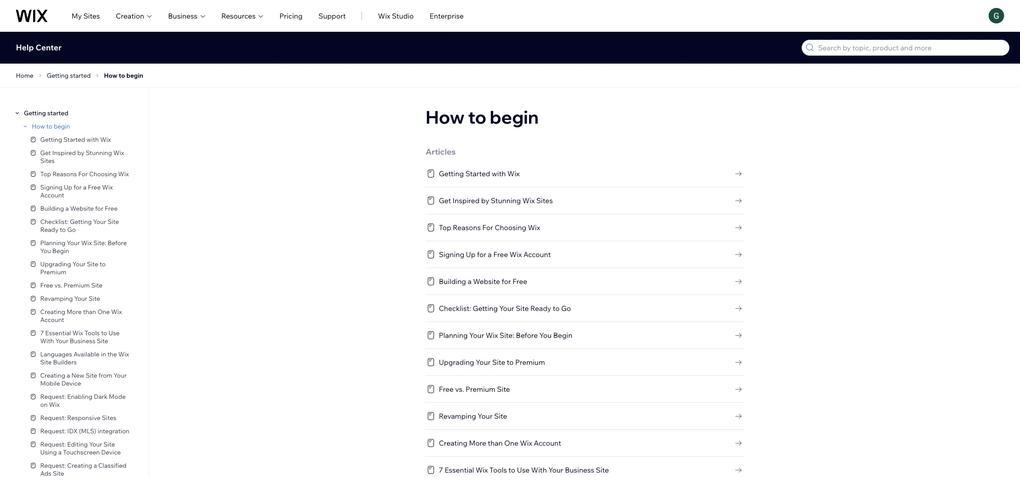 Task type: vqa. For each thing, say whether or not it's contained in the screenshot.
right "begin"
yes



Task type: describe. For each thing, give the bounding box(es) containing it.
classified
[[98, 462, 127, 470]]

1 horizontal spatial get
[[439, 196, 451, 205]]

1 horizontal spatial checklist: getting your site ready to go
[[439, 304, 571, 313]]

in
[[101, 351, 106, 359]]

1 vertical spatial building
[[439, 277, 466, 286]]

0 vertical spatial building a website for free link
[[27, 202, 141, 215]]

0 vertical spatial website
[[70, 205, 94, 213]]

1 horizontal spatial stunning
[[491, 196, 521, 205]]

go inside the checklist: getting your site ready to go
[[67, 226, 76, 234]]

0 horizontal spatial than
[[83, 308, 96, 316]]

help center link
[[16, 42, 62, 53]]

on
[[40, 401, 48, 409]]

1 vertical spatial getting started
[[24, 109, 68, 117]]

1 horizontal spatial planning
[[439, 331, 468, 340]]

0 vertical spatial choosing
[[89, 170, 117, 178]]

0 vertical spatial one
[[98, 308, 110, 316]]

1 vertical spatial begin
[[554, 331, 573, 340]]

0 horizontal spatial revamping your site
[[40, 295, 100, 303]]

0 horizontal spatial begin
[[54, 123, 70, 130]]

1 horizontal spatial planning your wix site: before you begin
[[439, 331, 573, 340]]

1 vertical spatial free vs. premium site link
[[426, 384, 744, 395]]

0 horizontal spatial getting started with wix link
[[27, 133, 141, 146]]

0 horizontal spatial checklist: getting your site ready to go link
[[27, 215, 141, 237]]

more inside creating more than one wix account
[[67, 308, 82, 316]]

planning inside planning your wix site: before you begin
[[40, 239, 65, 247]]

1 vertical spatial signing up for a free wix account link
[[426, 249, 744, 260]]

1 vertical spatial site:
[[500, 331, 515, 340]]

my sites link
[[72, 10, 100, 21]]

profile image image
[[989, 8, 1005, 23]]

enabling
[[67, 393, 92, 401]]

1 vertical spatial inspired
[[453, 196, 480, 205]]

business button
[[168, 10, 206, 21]]

available
[[74, 351, 100, 359]]

0 vertical spatial getting started
[[47, 72, 91, 80]]

1 vertical spatial upgrading
[[439, 358, 475, 367]]

2 horizontal spatial how
[[426, 106, 465, 128]]

mobile
[[40, 380, 60, 388]]

1 horizontal spatial top reasons for choosing wix link
[[426, 222, 744, 233]]

1 horizontal spatial free vs. premium site
[[439, 385, 510, 394]]

center
[[36, 42, 62, 53]]

1 horizontal spatial choosing
[[495, 223, 527, 232]]

0 vertical spatial top
[[40, 170, 51, 178]]

0 vertical spatial planning your wix site: before you begin link
[[27, 237, 141, 258]]

site inside request: creating a classified ads site
[[53, 470, 64, 478]]

0 horizontal spatial signing up for a free wix account link
[[27, 181, 141, 202]]

1 vertical spatial checklist:
[[439, 304, 472, 313]]

2 horizontal spatial business
[[565, 466, 595, 475]]

your inside creating a new site from your mobile device
[[114, 372, 127, 380]]

wix studio
[[378, 11, 414, 20]]

a inside signing up for a free wix account
[[83, 184, 87, 192]]

1 horizontal spatial checklist: getting your site ready to go link
[[426, 303, 744, 314]]

inspired inside the get inspired by stunning wix sites
[[52, 149, 76, 157]]

1 horizontal spatial how
[[104, 72, 117, 80]]

0 horizontal spatial building a website for free
[[40, 205, 118, 213]]

for inside signing up for a free wix account
[[74, 184, 82, 192]]

1 vertical spatial vs.
[[456, 385, 464, 394]]

0 vertical spatial creating more than one wix account
[[40, 308, 122, 324]]

request: enabling dark mode on wix link
[[27, 391, 141, 412]]

the
[[108, 351, 117, 359]]

(mls)
[[79, 428, 96, 436]]

begin inside planning your wix site: before you begin
[[52, 247, 69, 255]]

request: idx (mls) integration
[[40, 428, 130, 436]]

0 horizontal spatial top reasons for choosing wix link
[[27, 168, 141, 181]]

0 vertical spatial get inspired by stunning wix sites link
[[27, 146, 141, 168]]

0 vertical spatial getting started with wix
[[40, 136, 111, 144]]

creation
[[116, 11, 144, 20]]

support
[[319, 11, 346, 20]]

1 horizontal spatial more
[[469, 439, 487, 448]]

my sites
[[72, 11, 100, 20]]

7 essential wix tools to use with your business site inside list item
[[40, 330, 120, 345]]

1 vertical spatial 7 essential wix tools to use with your business site link
[[426, 465, 744, 476]]

Search by topic, product and more field
[[816, 40, 1007, 55]]

0 vertical spatial creating more than one wix account link
[[27, 306, 141, 327]]

2 horizontal spatial how to begin
[[426, 106, 539, 128]]

resources button
[[221, 10, 264, 21]]

1 vertical spatial up
[[466, 250, 476, 259]]

touchscreen
[[63, 449, 100, 457]]

1 vertical spatial creating more than one wix account link
[[426, 438, 744, 449]]

new
[[71, 372, 84, 380]]

1 vertical spatial getting started link
[[21, 109, 68, 117]]

1 vertical spatial go
[[562, 304, 571, 313]]

0 horizontal spatial reasons
[[52, 170, 77, 178]]

0 vertical spatial getting started link
[[44, 70, 93, 81]]

1 horizontal spatial started
[[70, 72, 91, 80]]

0 horizontal spatial planning your wix site: before you begin
[[40, 239, 127, 255]]

sites inside the get inspired by stunning wix sites
[[40, 157, 55, 165]]

0 horizontal spatial stunning
[[86, 149, 112, 157]]

0 horizontal spatial tools
[[85, 330, 100, 337]]

a inside request: editing your site using a touchscreen device
[[58, 449, 62, 457]]

help center
[[16, 42, 62, 53]]

0 vertical spatial 7
[[40, 330, 44, 337]]

list item containing how to begin
[[19, 120, 141, 478]]

2 horizontal spatial begin
[[490, 106, 539, 128]]

articles
[[426, 147, 456, 157]]

0 horizontal spatial free vs. premium site link
[[27, 279, 141, 292]]

1 vertical spatial started
[[466, 169, 491, 178]]

languages available in the wix site builders link
[[27, 348, 141, 369]]

1 horizontal spatial signing
[[439, 250, 465, 259]]

1 vertical spatial you
[[540, 331, 552, 340]]

ads
[[40, 470, 51, 478]]

0 vertical spatial vs.
[[55, 282, 62, 290]]

enterprise link
[[430, 10, 464, 21]]

account inside signing up for a free wix account
[[40, 192, 64, 199]]

1 vertical spatial upgrading your site to premium link
[[426, 357, 744, 368]]

idx
[[67, 428, 78, 436]]

0 horizontal spatial started
[[47, 109, 68, 117]]

before inside planning your wix site: before you begin
[[108, 239, 127, 247]]

0 vertical spatial revamping your site link
[[27, 292, 141, 306]]

creation button
[[116, 10, 152, 21]]

1 horizontal spatial 7 essential wix tools to use with your business site
[[439, 466, 609, 475]]

0 horizontal spatial by
[[77, 149, 84, 157]]

creating inside request: creating a classified ads site
[[67, 462, 92, 470]]

1 horizontal spatial than
[[488, 439, 503, 448]]

1 horizontal spatial essential
[[445, 466, 474, 475]]

pricing link
[[280, 10, 303, 21]]

pricing
[[280, 11, 303, 20]]

0 horizontal spatial ready
[[40, 226, 58, 234]]

0 vertical spatial with
[[40, 337, 54, 345]]

1 horizontal spatial building a website for free
[[439, 277, 528, 286]]

enterprise
[[430, 11, 464, 20]]

1 horizontal spatial creating more than one wix account
[[439, 439, 562, 448]]

0 horizontal spatial use
[[109, 330, 120, 337]]

creating a new site from your mobile device link
[[27, 369, 141, 391]]

1 vertical spatial upgrading your site to premium
[[439, 358, 545, 367]]

request: editing your site using a touchscreen device
[[40, 441, 121, 457]]

0 horizontal spatial for
[[78, 170, 88, 178]]

business inside popup button
[[168, 11, 198, 20]]

request: editing your site using a touchscreen device link
[[27, 438, 141, 460]]

1 horizontal spatial by
[[482, 196, 490, 205]]

wix studio link
[[378, 10, 414, 21]]



Task type: locate. For each thing, give the bounding box(es) containing it.
list item containing getting started
[[11, 107, 141, 478]]

0 vertical spatial getting started with wix link
[[27, 133, 141, 146]]

1 vertical spatial planning
[[439, 331, 468, 340]]

1 horizontal spatial getting started with wix
[[439, 169, 520, 178]]

1 horizontal spatial building a website for free link
[[426, 276, 744, 287]]

request: enabling dark mode on wix
[[40, 393, 126, 409]]

7
[[40, 330, 44, 337], [439, 466, 443, 475]]

studio
[[392, 11, 414, 20]]

1 vertical spatial top reasons for choosing wix
[[439, 223, 541, 232]]

with
[[87, 136, 99, 144], [492, 169, 506, 178]]

wix inside request: enabling dark mode on wix
[[49, 401, 60, 409]]

up
[[64, 184, 72, 192], [466, 250, 476, 259]]

building a website for free link
[[27, 202, 141, 215], [426, 276, 744, 287]]

1 horizontal spatial top
[[439, 223, 452, 232]]

top
[[40, 170, 51, 178], [439, 223, 452, 232]]

ready
[[40, 226, 58, 234], [531, 304, 552, 313]]

builders
[[53, 359, 77, 367]]

get inspired by stunning wix sites
[[40, 149, 124, 165], [439, 196, 553, 205]]

0 horizontal spatial upgrading your site to premium
[[40, 261, 106, 276]]

getting started link down home
[[21, 109, 68, 117]]

your inside request: editing your site using a touchscreen device
[[89, 441, 102, 449]]

than
[[83, 308, 96, 316], [488, 439, 503, 448]]

request: left editing
[[40, 441, 66, 449]]

2 request: from the top
[[40, 414, 66, 422]]

0 vertical spatial checklist: getting your site ready to go link
[[27, 215, 141, 237]]

device up classified
[[101, 449, 121, 457]]

1 horizontal spatial for
[[483, 223, 494, 232]]

go
[[67, 226, 76, 234], [562, 304, 571, 313]]

0 horizontal spatial you
[[40, 247, 51, 255]]

0 vertical spatial building
[[40, 205, 64, 213]]

planning your wix site: before you begin
[[40, 239, 127, 255], [439, 331, 573, 340]]

0 vertical spatial go
[[67, 226, 76, 234]]

0 horizontal spatial started
[[64, 136, 85, 144]]

a inside request: creating a classified ads site
[[94, 462, 97, 470]]

site inside request: editing your site using a touchscreen device
[[104, 441, 115, 449]]

dark
[[94, 393, 108, 401]]

1 horizontal spatial revamping
[[439, 412, 476, 421]]

0 horizontal spatial site:
[[93, 239, 106, 247]]

sites
[[83, 11, 100, 20], [40, 157, 55, 165], [537, 196, 553, 205], [102, 414, 116, 422]]

0 vertical spatial started
[[64, 136, 85, 144]]

getting started link
[[44, 70, 93, 81], [21, 109, 68, 117]]

0 vertical spatial before
[[108, 239, 127, 247]]

using
[[40, 449, 57, 457]]

1 vertical spatial 7 essential wix tools to use with your business site
[[439, 466, 609, 475]]

0 horizontal spatial how to begin
[[32, 123, 70, 130]]

0 horizontal spatial 7 essential wix tools to use with your business site link
[[27, 327, 141, 348]]

0 vertical spatial planning
[[40, 239, 65, 247]]

checklist: getting your site ready to go
[[40, 218, 119, 234], [439, 304, 571, 313]]

business inside list item
[[70, 337, 95, 345]]

support link
[[319, 10, 346, 21]]

0 horizontal spatial planning your wix site: before you begin link
[[27, 237, 141, 258]]

request: for request: enabling dark mode on wix
[[40, 393, 66, 401]]

device inside request: editing your site using a touchscreen device
[[101, 449, 121, 457]]

one
[[98, 308, 110, 316], [505, 439, 519, 448]]

getting started link down center
[[44, 70, 93, 81]]

started
[[64, 136, 85, 144], [466, 169, 491, 178]]

site inside creating a new site from your mobile device
[[86, 372, 97, 380]]

1 horizontal spatial reasons
[[453, 223, 481, 232]]

7 essential wix tools to use with your business site
[[40, 330, 120, 345], [439, 466, 609, 475]]

request: inside request: creating a classified ads site
[[40, 462, 66, 470]]

building a website for free
[[40, 205, 118, 213], [439, 277, 528, 286]]

essential
[[45, 330, 71, 337], [445, 466, 474, 475]]

premium
[[40, 268, 66, 276], [64, 282, 90, 290], [516, 358, 545, 367], [466, 385, 496, 394]]

0 horizontal spatial planning
[[40, 239, 65, 247]]

get
[[40, 149, 51, 157], [439, 196, 451, 205]]

editing
[[67, 441, 88, 449]]

request: inside request: editing your site using a touchscreen device
[[40, 441, 66, 449]]

from
[[99, 372, 112, 380]]

started
[[70, 72, 91, 80], [47, 109, 68, 117]]

0 vertical spatial signing up for a free wix account link
[[27, 181, 141, 202]]

responsive
[[67, 414, 101, 422]]

for
[[78, 170, 88, 178], [483, 223, 494, 232]]

request: for request: responsive sites
[[40, 414, 66, 422]]

request: down on
[[40, 414, 66, 422]]

1 horizontal spatial you
[[540, 331, 552, 340]]

up inside signing up for a free wix account
[[64, 184, 72, 192]]

site:
[[93, 239, 106, 247], [500, 331, 515, 340]]

checklist: getting your site ready to go link
[[27, 215, 141, 237], [426, 303, 744, 314]]

languages available in the wix site builders
[[40, 351, 129, 367]]

1 horizontal spatial building
[[439, 277, 466, 286]]

getting started with wix
[[40, 136, 111, 144], [439, 169, 520, 178]]

0 horizontal spatial top reasons for choosing wix
[[40, 170, 129, 178]]

0 vertical spatial free vs. premium site link
[[27, 279, 141, 292]]

1 horizontal spatial top reasons for choosing wix
[[439, 223, 541, 232]]

creating more than one wix account
[[40, 308, 122, 324], [439, 439, 562, 448]]

free vs. premium site inside list item
[[40, 282, 103, 290]]

0 horizontal spatial free vs. premium site
[[40, 282, 103, 290]]

website
[[70, 205, 94, 213], [473, 277, 500, 286]]

1 vertical spatial use
[[517, 466, 530, 475]]

1 horizontal spatial begin
[[554, 331, 573, 340]]

free vs. premium site link
[[27, 279, 141, 292], [426, 384, 744, 395]]

you
[[40, 247, 51, 255], [540, 331, 552, 340]]

1 vertical spatial signing up for a free wix account
[[439, 250, 551, 259]]

1 vertical spatial signing
[[439, 250, 465, 259]]

request: inside request: enabling dark mode on wix
[[40, 393, 66, 401]]

inspired
[[52, 149, 76, 157], [453, 196, 480, 205]]

request: creating a classified ads site
[[40, 462, 127, 478]]

0 vertical spatial upgrading your site to premium link
[[27, 258, 141, 279]]

5 request: from the top
[[40, 462, 66, 470]]

revamping your site link
[[27, 292, 141, 306], [426, 411, 744, 422]]

0 vertical spatial by
[[77, 149, 84, 157]]

0 horizontal spatial upgrading your site to premium link
[[27, 258, 141, 279]]

0 vertical spatial with
[[87, 136, 99, 144]]

4 request: from the top
[[40, 441, 66, 449]]

device inside creating a new site from your mobile device
[[61, 380, 81, 388]]

with
[[40, 337, 54, 345], [532, 466, 547, 475]]

0 horizontal spatial essential
[[45, 330, 71, 337]]

1 request: from the top
[[40, 393, 66, 401]]

0 horizontal spatial one
[[98, 308, 110, 316]]

0 horizontal spatial get
[[40, 149, 51, 157]]

device for new
[[61, 380, 81, 388]]

1 horizontal spatial creating more than one wix account link
[[426, 438, 744, 449]]

1 horizontal spatial planning your wix site: before you begin link
[[426, 330, 744, 341]]

list item
[[11, 107, 141, 478], [19, 120, 141, 478]]

request: down the using
[[40, 462, 66, 470]]

request: responsive sites link
[[27, 412, 141, 425]]

getting inside the checklist: getting your site ready to go
[[70, 218, 92, 226]]

a inside creating a new site from your mobile device
[[67, 372, 70, 380]]

account
[[40, 192, 64, 199], [524, 250, 551, 259], [40, 316, 64, 324], [534, 439, 562, 448]]

1 vertical spatial 7
[[439, 466, 443, 475]]

how to begin
[[104, 72, 143, 80], [426, 106, 539, 128], [32, 123, 70, 130]]

creating
[[40, 308, 65, 316], [40, 372, 65, 380], [439, 439, 468, 448], [67, 462, 92, 470]]

device
[[61, 380, 81, 388], [101, 449, 121, 457]]

0 vertical spatial tools
[[85, 330, 100, 337]]

request: left idx
[[40, 428, 66, 436]]

1 vertical spatial get inspired by stunning wix sites
[[439, 196, 553, 205]]

0 vertical spatial revamping
[[40, 295, 73, 303]]

upgrading your site to premium link
[[27, 258, 141, 279], [426, 357, 744, 368]]

get inspired by stunning wix sites link
[[27, 146, 141, 168], [426, 196, 744, 206]]

home link
[[13, 70, 36, 81]]

1 horizontal spatial with
[[532, 466, 547, 475]]

wix
[[378, 11, 391, 20], [100, 136, 111, 144], [113, 149, 124, 157], [508, 169, 520, 178], [118, 170, 129, 178], [102, 184, 113, 192], [523, 196, 535, 205], [528, 223, 541, 232], [81, 239, 92, 247], [510, 250, 522, 259], [111, 308, 122, 316], [72, 330, 83, 337], [486, 331, 498, 340], [118, 351, 129, 359], [49, 401, 60, 409], [520, 439, 533, 448], [476, 466, 488, 475]]

0 horizontal spatial before
[[108, 239, 127, 247]]

0 vertical spatial up
[[64, 184, 72, 192]]

request: creating a classified ads site link
[[27, 460, 141, 478]]

0 vertical spatial checklist: getting your site ready to go
[[40, 218, 119, 234]]

7 essential wix tools to use with your business site link
[[27, 327, 141, 348], [426, 465, 744, 476]]

request: for request: idx (mls) integration
[[40, 428, 66, 436]]

essential inside list item
[[45, 330, 71, 337]]

begin
[[52, 247, 69, 255], [554, 331, 573, 340]]

signing inside signing up for a free wix account
[[40, 184, 62, 192]]

1 vertical spatial before
[[516, 331, 538, 340]]

use
[[109, 330, 120, 337], [517, 466, 530, 475]]

integration
[[98, 428, 130, 436]]

free inside signing up for a free wix account
[[88, 184, 101, 192]]

planning
[[40, 239, 65, 247], [439, 331, 468, 340]]

upgrading your site to premium
[[40, 261, 106, 276], [439, 358, 545, 367]]

0 horizontal spatial checklist:
[[40, 218, 69, 226]]

getting started down home
[[24, 109, 68, 117]]

request: responsive sites
[[40, 414, 116, 422]]

business
[[168, 11, 198, 20], [70, 337, 95, 345], [565, 466, 595, 475]]

wix inside signing up for a free wix account
[[102, 184, 113, 192]]

wix inside languages available in the wix site builders
[[118, 351, 129, 359]]

device for your
[[101, 449, 121, 457]]

1 vertical spatial building a website for free link
[[426, 276, 744, 287]]

request: for request: editing your site using a touchscreen device
[[40, 441, 66, 449]]

1 horizontal spatial one
[[505, 439, 519, 448]]

request: for request: creating a classified ads site
[[40, 462, 66, 470]]

getting started down center
[[47, 72, 91, 80]]

resources
[[221, 11, 256, 20]]

device up enabling
[[61, 380, 81, 388]]

0 horizontal spatial how
[[32, 123, 45, 130]]

1 horizontal spatial with
[[492, 169, 506, 178]]

0 vertical spatial signing up for a free wix account
[[40, 184, 113, 199]]

request: idx (mls) integration link
[[27, 425, 141, 438]]

site inside languages available in the wix site builders
[[40, 359, 52, 367]]

0 vertical spatial planning your wix site: before you begin
[[40, 239, 127, 255]]

stunning
[[86, 149, 112, 157], [491, 196, 521, 205]]

getting started
[[47, 72, 91, 80], [24, 109, 68, 117]]

for
[[74, 184, 82, 192], [95, 205, 103, 213], [477, 250, 487, 259], [502, 277, 511, 286]]

creating a new site from your mobile device
[[40, 372, 127, 388]]

signing up for a free wix account
[[40, 184, 113, 199], [439, 250, 551, 259]]

vs.
[[55, 282, 62, 290], [456, 385, 464, 394]]

languages
[[40, 351, 72, 359]]

mode
[[109, 393, 126, 401]]

0 horizontal spatial website
[[70, 205, 94, 213]]

0 horizontal spatial get inspired by stunning wix sites
[[40, 149, 124, 165]]

signing up for a free wix account link
[[27, 181, 141, 202], [426, 249, 744, 260]]

home
[[16, 72, 33, 80]]

1 horizontal spatial tools
[[490, 466, 507, 475]]

planning your wix site: before you begin link
[[27, 237, 141, 258], [426, 330, 744, 341]]

0 vertical spatial reasons
[[52, 170, 77, 178]]

1 vertical spatial choosing
[[495, 223, 527, 232]]

upgrading
[[40, 261, 71, 268], [439, 358, 475, 367]]

0 horizontal spatial checklist: getting your site ready to go
[[40, 218, 119, 234]]

0 vertical spatial upgrading your site to premium
[[40, 261, 106, 276]]

1 horizontal spatial vs.
[[456, 385, 464, 394]]

0 horizontal spatial signing
[[40, 184, 62, 192]]

creating inside creating a new site from your mobile device
[[40, 372, 65, 380]]

1 vertical spatial device
[[101, 449, 121, 457]]

getting
[[47, 72, 69, 80], [24, 109, 46, 117], [40, 136, 62, 144], [439, 169, 464, 178], [70, 218, 92, 226], [473, 304, 498, 313]]

0 vertical spatial upgrading
[[40, 261, 71, 268]]

3 request: from the top
[[40, 428, 66, 436]]

by
[[77, 149, 84, 157], [482, 196, 490, 205]]

to inside the checklist: getting your site ready to go
[[60, 226, 66, 234]]

my
[[72, 11, 82, 20]]

1 horizontal spatial business
[[168, 11, 198, 20]]

request: down mobile
[[40, 393, 66, 401]]

revamping your site
[[40, 295, 100, 303], [439, 412, 508, 421]]

1 horizontal spatial 7 essential wix tools to use with your business site link
[[426, 465, 744, 476]]

help
[[16, 42, 34, 53]]

0 horizontal spatial go
[[67, 226, 76, 234]]

creating more than one wix account link
[[27, 306, 141, 327], [426, 438, 744, 449]]

1 horizontal spatial up
[[466, 250, 476, 259]]

top reasons for choosing wix link
[[27, 168, 141, 181], [426, 222, 744, 233]]

1 horizontal spatial begin
[[126, 72, 143, 80]]

your
[[93, 218, 106, 226], [67, 239, 80, 247], [73, 261, 86, 268], [74, 295, 87, 303], [500, 304, 515, 313], [470, 331, 485, 340], [55, 337, 68, 345], [476, 358, 491, 367], [114, 372, 127, 380], [478, 412, 493, 421], [89, 441, 102, 449], [549, 466, 564, 475]]



